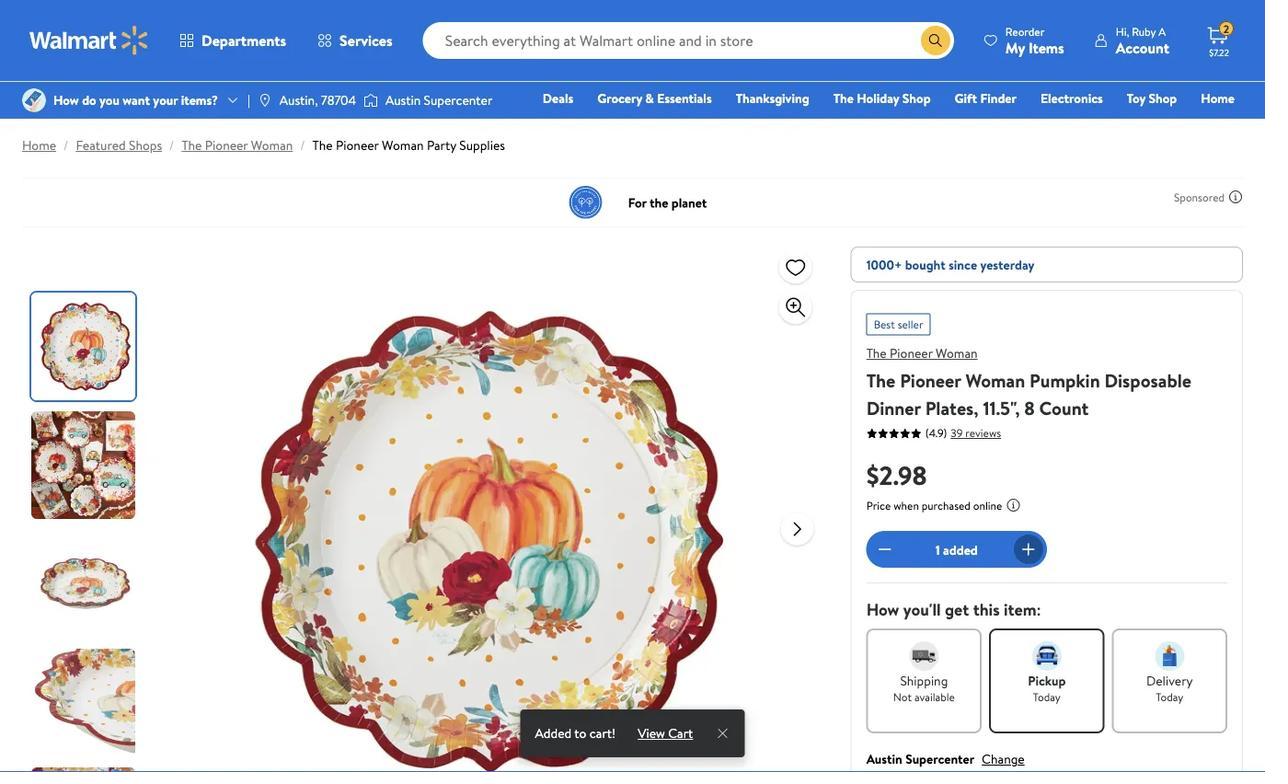 Task type: locate. For each thing, give the bounding box(es) containing it.
0 horizontal spatial the pioneer woman link
[[182, 136, 293, 154]]

finder
[[981, 89, 1017, 107]]

$2.98
[[867, 457, 928, 493]]

shops
[[129, 136, 162, 154]]

78704
[[321, 91, 356, 109]]

close image
[[716, 726, 730, 741]]

since
[[949, 255, 978, 273]]

1 horizontal spatial  image
[[364, 91, 378, 110]]

the pioneer woman pumpkin disposable dinner plates, 11.5", 8 count - image 2 of 5 image
[[31, 412, 139, 519]]

Walmart Site-Wide search field
[[423, 22, 955, 59]]

the left holiday
[[834, 89, 854, 107]]

0 vertical spatial how
[[53, 91, 79, 109]]

1 vertical spatial austin
[[867, 750, 903, 768]]

pumpkin
[[1030, 367, 1101, 393]]

shop right holiday
[[903, 89, 931, 107]]

2 horizontal spatial /
[[300, 136, 305, 154]]

0 horizontal spatial /
[[64, 136, 68, 154]]

1 horizontal spatial home
[[1202, 89, 1235, 107]]

austin,
[[280, 91, 318, 109]]

deals link
[[535, 88, 582, 108]]

featured
[[76, 136, 126, 154]]

1 shop from the left
[[903, 89, 931, 107]]

pioneer down "seller"
[[890, 344, 933, 362]]

how for how do you want your items?
[[53, 91, 79, 109]]

2 / from the left
[[170, 136, 174, 154]]

1 vertical spatial home link
[[22, 136, 56, 154]]

the
[[834, 89, 854, 107], [182, 136, 202, 154], [313, 136, 333, 154], [867, 344, 887, 362], [867, 367, 896, 393]]

today for delivery
[[1157, 689, 1184, 705]]

the pioneer woman the pioneer woman pumpkin disposable dinner plates, 11.5", 8 count
[[867, 344, 1192, 421]]

0 horizontal spatial austin
[[386, 91, 421, 109]]

supercenter down available
[[906, 750, 975, 768]]

home for home fashion
[[1202, 89, 1235, 107]]

0 horizontal spatial home
[[22, 136, 56, 154]]

reorder my items
[[1006, 23, 1065, 58]]

home left featured
[[22, 136, 56, 154]]

grocery & essentials link
[[589, 88, 721, 108]]

1 horizontal spatial supercenter
[[906, 750, 975, 768]]

gift
[[955, 89, 978, 107]]

 image
[[364, 91, 378, 110], [258, 93, 272, 108]]

2 today from the left
[[1157, 689, 1184, 705]]

yesterday
[[981, 255, 1035, 273]]

how for how you'll get this item:
[[867, 598, 900, 621]]

how left do
[[53, 91, 79, 109]]

home for home / featured shops / the pioneer woman / the pioneer woman party supplies
[[22, 136, 56, 154]]

intent image for pickup image
[[1033, 642, 1062, 671]]

one debit
[[1094, 115, 1157, 133]]

decrease quantity the pioneer woman pumpkin disposable dinner plates, 11.5", 8 count, current quantity 1 image
[[874, 539, 896, 561]]

1000+ bought since yesterday
[[867, 255, 1035, 273]]

gift finder link
[[947, 88, 1026, 108]]

one debit link
[[1086, 114, 1165, 134]]

debit
[[1125, 115, 1157, 133]]

purchased
[[922, 498, 971, 514]]

dinner
[[867, 395, 921, 421]]

/ down austin,
[[300, 136, 305, 154]]

austin for austin supercenter change
[[867, 750, 903, 768]]

next media item image
[[787, 518, 809, 540]]

austin
[[386, 91, 421, 109], [867, 750, 903, 768]]

1 horizontal spatial austin
[[867, 750, 903, 768]]

woman up 11.5",
[[966, 367, 1026, 393]]

electronics link
[[1033, 88, 1112, 108]]

39
[[951, 425, 963, 441]]

added
[[535, 725, 572, 742]]

intent image for shipping image
[[910, 642, 939, 671]]

the inside 'link'
[[834, 89, 854, 107]]

0 horizontal spatial home link
[[22, 136, 56, 154]]

shop
[[903, 89, 931, 107], [1149, 89, 1178, 107]]

how left the you'll
[[867, 598, 900, 621]]

pioneer
[[205, 136, 248, 154], [336, 136, 379, 154], [890, 344, 933, 362], [900, 367, 962, 393]]

 image right 78704
[[364, 91, 378, 110]]

services button
[[302, 18, 408, 63]]

the up dinner
[[867, 367, 896, 393]]

cart!
[[590, 725, 616, 742]]

supercenter for austin supercenter change
[[906, 750, 975, 768]]

1 horizontal spatial how
[[867, 598, 900, 621]]

today down intent image for pickup
[[1034, 689, 1061, 705]]

the pioneer woman link down "seller"
[[867, 344, 978, 362]]

austin down not
[[867, 750, 903, 768]]

today down intent image for delivery
[[1157, 689, 1184, 705]]

seller
[[898, 317, 924, 332]]

not
[[894, 689, 912, 705]]

1 today from the left
[[1034, 689, 1061, 705]]

/
[[64, 136, 68, 154], [170, 136, 174, 154], [300, 136, 305, 154]]

the holiday shop link
[[826, 88, 940, 108]]

bought
[[906, 255, 946, 273]]

shop right toy
[[1149, 89, 1178, 107]]

delivery today
[[1147, 672, 1194, 705]]

home inside the home fashion
[[1202, 89, 1235, 107]]

today inside pickup today
[[1034, 689, 1061, 705]]

today
[[1034, 689, 1061, 705], [1157, 689, 1184, 705]]

walmart+ link
[[1172, 114, 1244, 134]]

shop inside 'link'
[[903, 89, 931, 107]]

/ right shops
[[170, 136, 174, 154]]

departments
[[202, 30, 286, 51]]

8
[[1025, 395, 1035, 421]]

1 vertical spatial how
[[867, 598, 900, 621]]

/ left featured
[[64, 136, 68, 154]]

0 vertical spatial austin
[[386, 91, 421, 109]]

1 horizontal spatial today
[[1157, 689, 1184, 705]]

featured shops link
[[76, 136, 162, 154]]

0 horizontal spatial shop
[[903, 89, 931, 107]]

the pioneer woman pumpkin disposable dinner plates, 11.5", 8 count - image 5 of 5 image
[[31, 768, 139, 772]]

online
[[974, 498, 1003, 514]]

how do you want your items?
[[53, 91, 218, 109]]

0 horizontal spatial supercenter
[[424, 91, 493, 109]]

1 vertical spatial home
[[22, 136, 56, 154]]

austin supercenter
[[386, 91, 493, 109]]

 image
[[22, 88, 46, 112]]

(4.9)
[[926, 425, 948, 441]]

the pioneer woman pumpkin disposable dinner plates, 11.5", 8 count - image 1 of 5 image
[[31, 293, 139, 400]]

account
[[1116, 37, 1170, 58]]

count
[[1040, 395, 1089, 421]]

0 horizontal spatial today
[[1034, 689, 1061, 705]]

1 horizontal spatial home link
[[1193, 88, 1244, 108]]

home link up walmart+
[[1193, 88, 1244, 108]]

(4.9) 39 reviews
[[926, 425, 1002, 441]]

0 horizontal spatial  image
[[258, 93, 272, 108]]

view cart button
[[631, 710, 701, 758]]

best
[[874, 317, 896, 332]]

$7.22
[[1210, 46, 1230, 58]]

essentials
[[658, 89, 712, 107]]

supercenter up the party
[[424, 91, 493, 109]]

registry
[[1023, 115, 1070, 133]]

the pioneer woman link
[[182, 136, 293, 154], [867, 344, 978, 362]]

home link left featured
[[22, 136, 56, 154]]

0 vertical spatial home
[[1202, 89, 1235, 107]]

view cart
[[638, 724, 694, 742]]

today inside delivery today
[[1157, 689, 1184, 705]]

supplies
[[460, 136, 505, 154]]

items?
[[181, 91, 218, 109]]

reorder
[[1006, 23, 1045, 39]]

 image right | on the left top of page
[[258, 93, 272, 108]]

1 vertical spatial supercenter
[[906, 750, 975, 768]]

austin up the pioneer woman party supplies link at the top left of the page
[[386, 91, 421, 109]]

1 horizontal spatial the pioneer woman link
[[867, 344, 978, 362]]

hi, ruby a account
[[1116, 23, 1170, 58]]

sponsored
[[1175, 189, 1225, 205]]

woman left the party
[[382, 136, 424, 154]]

0 horizontal spatial how
[[53, 91, 79, 109]]

get
[[945, 598, 970, 621]]

ruby
[[1133, 23, 1157, 39]]

shipping
[[901, 672, 949, 690]]

gift finder
[[955, 89, 1017, 107]]

1 horizontal spatial /
[[170, 136, 174, 154]]

home
[[1202, 89, 1235, 107], [22, 136, 56, 154]]

11.5",
[[984, 395, 1021, 421]]

39 reviews link
[[948, 425, 1002, 441]]

0 vertical spatial supercenter
[[424, 91, 493, 109]]

home up walmart+
[[1202, 89, 1235, 107]]

shipping not available
[[894, 672, 956, 705]]

the pioneer woman link down | on the left top of page
[[182, 136, 293, 154]]

1 horizontal spatial shop
[[1149, 89, 1178, 107]]

add to favorites list, the pioneer woman pumpkin disposable dinner plates, 11.5", 8 count image
[[785, 255, 807, 278]]



Task type: vqa. For each thing, say whether or not it's contained in the screenshot.
the bottommost PC
no



Task type: describe. For each thing, give the bounding box(es) containing it.
toy shop
[[1128, 89, 1178, 107]]

item:
[[1004, 598, 1042, 621]]

&
[[646, 89, 654, 107]]

woman down austin,
[[251, 136, 293, 154]]

woman up plates,
[[936, 344, 978, 362]]

deals
[[543, 89, 574, 107]]

home / featured shops / the pioneer woman / the pioneer woman party supplies
[[22, 136, 505, 154]]

departments button
[[164, 18, 302, 63]]

you'll
[[904, 598, 941, 621]]

zoom image modal image
[[785, 296, 807, 319]]

how you'll get this item:
[[867, 598, 1042, 621]]

holiday
[[857, 89, 900, 107]]

thanksgiving link
[[728, 88, 818, 108]]

the pioneer woman pumpkin disposable dinner plates, 11.5", 8 count - image 3 of 5 image
[[31, 530, 139, 638]]

austin, 78704
[[280, 91, 356, 109]]

the down best
[[867, 344, 887, 362]]

to
[[575, 725, 587, 742]]

plates,
[[926, 395, 979, 421]]

|
[[248, 91, 250, 109]]

reviews
[[966, 425, 1002, 441]]

1000+
[[867, 255, 903, 273]]

services
[[340, 30, 393, 51]]

change button
[[982, 750, 1025, 768]]

available
[[915, 689, 956, 705]]

best seller
[[874, 317, 924, 332]]

1 vertical spatial the pioneer woman link
[[867, 344, 978, 362]]

pioneer down | on the left top of page
[[205, 136, 248, 154]]

the pioneer woman pumpkin disposable dinner plates, 11.5", 8 count image
[[207, 247, 767, 772]]

view
[[638, 724, 665, 742]]

increase quantity the pioneer woman pumpkin disposable dinner plates, 11.5", 8 count, current quantity 1 image
[[1018, 539, 1040, 561]]

ad disclaimer and feedback for skylinedisplayad image
[[1229, 190, 1244, 204]]

walmart image
[[29, 26, 149, 55]]

party
[[427, 136, 457, 154]]

Search search field
[[423, 22, 955, 59]]

pickup today
[[1029, 672, 1066, 705]]

fashion
[[957, 115, 1000, 133]]

change
[[982, 750, 1025, 768]]

the down austin, 78704
[[313, 136, 333, 154]]

you
[[99, 91, 120, 109]]

grocery & essentials
[[598, 89, 712, 107]]

electronics
[[1041, 89, 1104, 107]]

legal information image
[[1007, 498, 1021, 513]]

the holiday shop
[[834, 89, 931, 107]]

the pioneer woman party supplies link
[[313, 136, 505, 154]]

austin for austin supercenter
[[386, 91, 421, 109]]

search icon image
[[929, 33, 943, 48]]

this
[[974, 598, 1000, 621]]

a
[[1159, 23, 1167, 39]]

grocery
[[598, 89, 643, 107]]

pioneer up plates,
[[900, 367, 962, 393]]

intent image for delivery image
[[1156, 642, 1185, 671]]

price when purchased online
[[867, 498, 1003, 514]]

one
[[1094, 115, 1122, 133]]

pioneer down 78704
[[336, 136, 379, 154]]

the down items?
[[182, 136, 202, 154]]

items
[[1029, 37, 1065, 58]]

0 vertical spatial home link
[[1193, 88, 1244, 108]]

added
[[944, 541, 978, 559]]

0 vertical spatial the pioneer woman link
[[182, 136, 293, 154]]

toy shop link
[[1119, 88, 1186, 108]]

3 / from the left
[[300, 136, 305, 154]]

pickup
[[1029, 672, 1066, 690]]

your
[[153, 91, 178, 109]]

1 / from the left
[[64, 136, 68, 154]]

when
[[894, 498, 920, 514]]

the pioneer woman pumpkin disposable dinner plates, 11.5", 8 count - image 4 of 5 image
[[31, 649, 139, 757]]

thanksgiving
[[736, 89, 810, 107]]

 image for austin, 78704
[[258, 93, 272, 108]]

2
[[1224, 21, 1230, 37]]

home fashion
[[957, 89, 1235, 133]]

fashion link
[[949, 114, 1008, 134]]

 image for austin supercenter
[[364, 91, 378, 110]]

supercenter for austin supercenter
[[424, 91, 493, 109]]

2 shop from the left
[[1149, 89, 1178, 107]]

registry link
[[1015, 114, 1079, 134]]

disposable
[[1105, 367, 1192, 393]]

toy
[[1128, 89, 1146, 107]]

austin supercenter change
[[867, 750, 1025, 768]]

today for pickup
[[1034, 689, 1061, 705]]

do
[[82, 91, 96, 109]]

added to cart!
[[535, 725, 616, 742]]

my
[[1006, 37, 1026, 58]]

delivery
[[1147, 672, 1194, 690]]

1  added
[[936, 541, 978, 559]]

1
[[936, 541, 941, 559]]

price
[[867, 498, 891, 514]]



